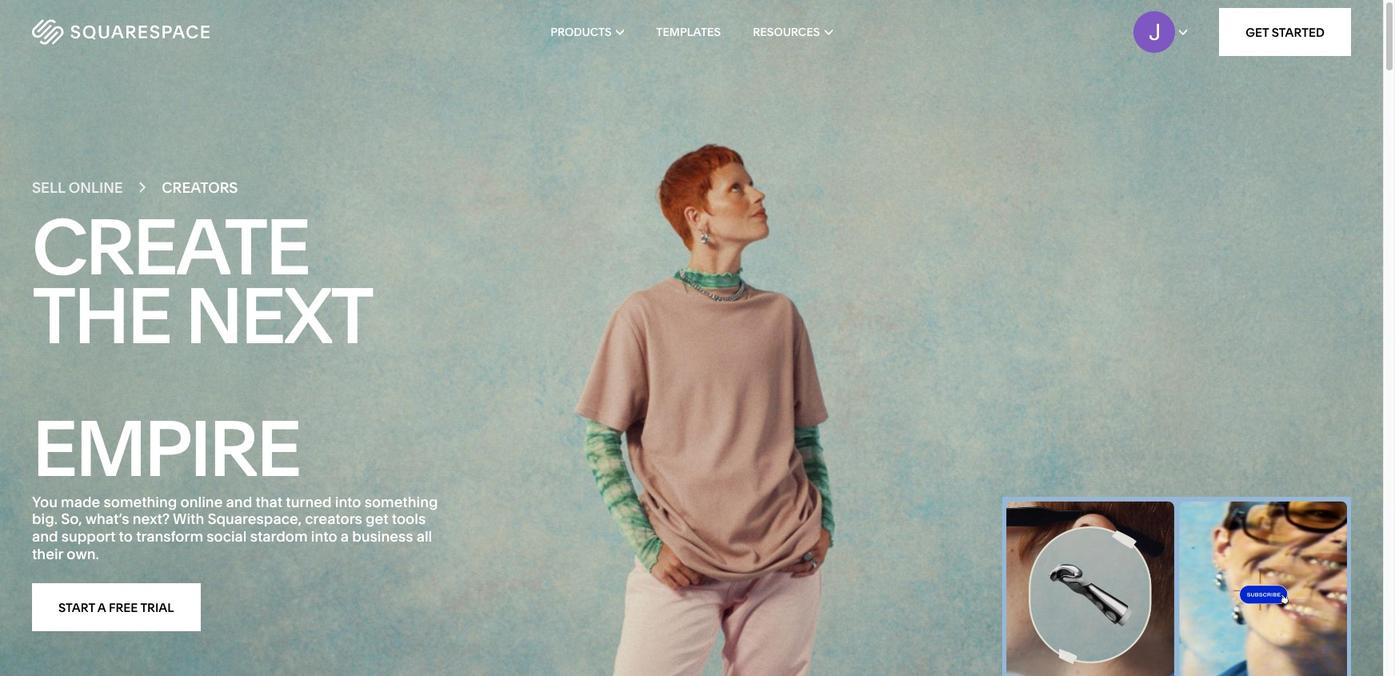 Task type: describe. For each thing, give the bounding box(es) containing it.
big.
[[32, 510, 58, 528]]

started
[[1272, 24, 1325, 40]]

the next
[[32, 269, 372, 363]]

sell online link
[[32, 178, 123, 197]]

their
[[32, 544, 63, 563]]

0 vertical spatial and
[[226, 493, 252, 511]]

turned
[[286, 493, 332, 511]]

what's
[[85, 510, 129, 528]]

transform
[[136, 527, 203, 546]]

2 something from the left
[[365, 493, 438, 511]]

get
[[366, 510, 388, 528]]

wellness
[[32, 397, 413, 492]]

next
[[185, 269, 372, 363]]

with
[[173, 510, 204, 528]]

a
[[97, 600, 106, 615]]

start
[[58, 600, 95, 615]]

start a free trial
[[58, 600, 174, 615]]

creators
[[162, 178, 238, 197]]

next?
[[133, 510, 170, 528]]

you made something online and that turned into something big. so, what's next? with squarespace, creators get tools and support to transform social stardom into a business all their own.
[[32, 493, 438, 563]]

1 something from the left
[[104, 493, 177, 511]]

social
[[207, 527, 247, 546]]

squarespace logo link
[[32, 19, 296, 45]]

1 vertical spatial into
[[311, 527, 337, 546]]

thumbnail for build your empire youtube video image
[[1002, 497, 1351, 676]]

squarespace,
[[208, 510, 302, 528]]

trial
[[140, 600, 174, 615]]

made
[[61, 493, 100, 511]]

stardom
[[250, 527, 308, 546]]

empire
[[32, 402, 299, 496]]

1 vertical spatial and
[[32, 527, 58, 546]]

support
[[61, 527, 116, 546]]

get started link
[[1219, 8, 1351, 56]]



Task type: vqa. For each thing, say whether or not it's contained in the screenshot.
Save time. Automate and customize appointment confirmations, reminders, follow-ups, and intake forms to keep clients prompt and client information organized.
no



Task type: locate. For each thing, give the bounding box(es) containing it.
resources button
[[753, 0, 833, 64]]

templates link
[[656, 0, 721, 64]]

online
[[69, 178, 123, 197]]

resources
[[753, 25, 820, 39]]

tools
[[392, 510, 426, 528]]

something up to
[[104, 493, 177, 511]]

something up business
[[365, 493, 438, 511]]

the
[[32, 269, 170, 363]]

own.
[[67, 544, 99, 563]]

something
[[104, 493, 177, 511], [365, 493, 438, 511]]

online
[[180, 493, 223, 511]]

all
[[417, 527, 432, 546]]

a
[[341, 527, 349, 546]]

you
[[32, 493, 58, 511]]

and left so,
[[32, 527, 58, 546]]

get started
[[1246, 24, 1325, 40]]

create
[[32, 200, 309, 294]]

to
[[119, 527, 133, 546]]

1 horizontal spatial and
[[226, 493, 252, 511]]

into
[[335, 493, 361, 511], [311, 527, 337, 546]]

so,
[[61, 510, 82, 528]]

0 horizontal spatial something
[[104, 493, 177, 511]]

0 horizontal spatial and
[[32, 527, 58, 546]]

into left get
[[335, 493, 361, 511]]

products button
[[551, 0, 624, 64]]

that
[[256, 493, 283, 511]]

business
[[352, 527, 413, 546]]

templates
[[656, 25, 721, 39]]

products
[[551, 25, 612, 39]]

squarespace logo image
[[32, 19, 210, 45]]

1 horizontal spatial something
[[365, 493, 438, 511]]

sell
[[32, 178, 65, 197]]

free
[[109, 600, 138, 615]]

sell online
[[32, 178, 123, 197]]

and
[[226, 493, 252, 511], [32, 527, 58, 546]]

0 vertical spatial into
[[335, 493, 361, 511]]

get
[[1246, 24, 1269, 40]]

creators
[[305, 510, 362, 528]]

into left a at left bottom
[[311, 527, 337, 546]]

start a free trial link
[[32, 583, 201, 631]]

and left that
[[226, 493, 252, 511]]



